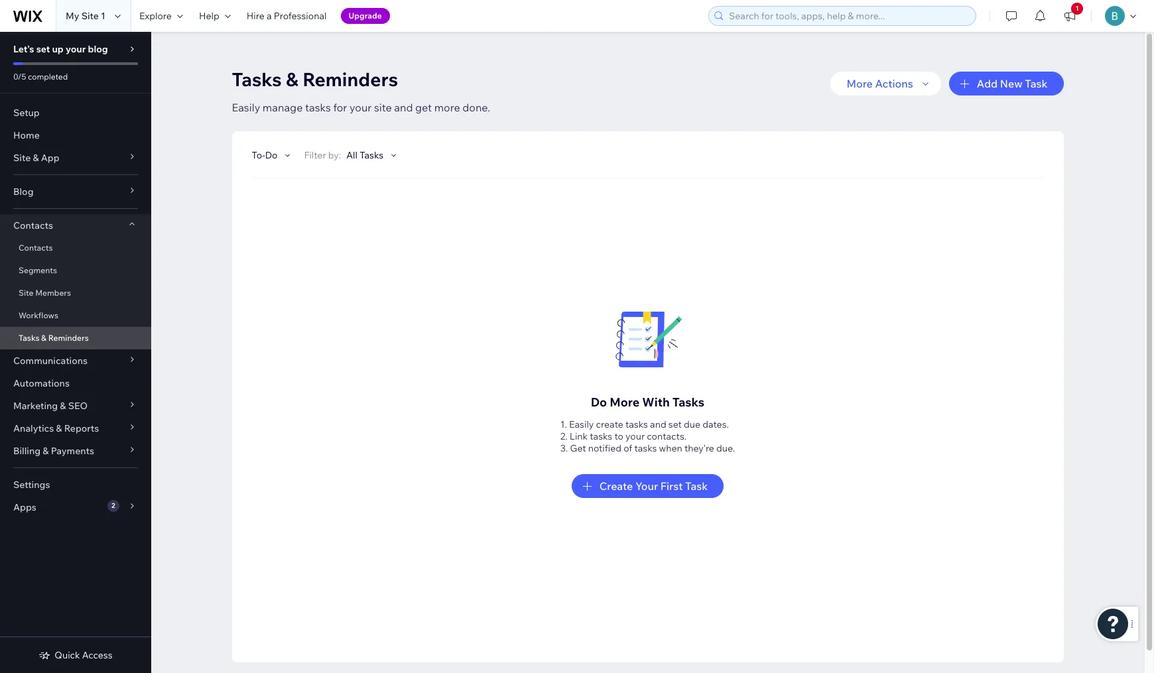 Task type: vqa. For each thing, say whether or not it's contained in the screenshot.
'list box'
no



Task type: describe. For each thing, give the bounding box(es) containing it.
apps
[[13, 501, 36, 513]]

1 horizontal spatial do
[[591, 395, 607, 410]]

for
[[333, 101, 347, 114]]

site for site members
[[19, 288, 33, 298]]

marketing & seo
[[13, 400, 88, 412]]

1 horizontal spatial your
[[350, 101, 372, 114]]

all
[[346, 149, 358, 161]]

manage
[[263, 101, 303, 114]]

and inside 1. easily create tasks and set due dates. 2. link tasks to your contacts. 3. get notified of tasks when they're due.
[[650, 419, 666, 430]]

& up manage
[[286, 68, 298, 91]]

tasks right to
[[625, 419, 648, 430]]

reports
[[64, 423, 99, 434]]

link
[[570, 430, 588, 442]]

due.
[[716, 442, 735, 454]]

site members link
[[0, 282, 151, 304]]

1 inside 1 button
[[1076, 4, 1079, 13]]

communications
[[13, 355, 88, 367]]

due
[[684, 419, 701, 430]]

task inside button
[[1025, 77, 1048, 90]]

blog
[[88, 43, 108, 55]]

your inside sidebar element
[[66, 43, 86, 55]]

task inside button
[[685, 480, 708, 493]]

0 vertical spatial easily
[[232, 101, 260, 114]]

contacts for contacts dropdown button at left top
[[13, 220, 53, 232]]

let's
[[13, 43, 34, 55]]

get
[[570, 442, 586, 454]]

billing & payments button
[[0, 440, 151, 462]]

more actions
[[847, 77, 913, 90]]

all tasks button
[[346, 149, 399, 161]]

professional
[[274, 10, 327, 22]]

actions
[[875, 77, 913, 90]]

2
[[111, 501, 115, 510]]

quick
[[55, 649, 80, 661]]

site
[[374, 101, 392, 114]]

tasks up due
[[672, 395, 705, 410]]

do more with tasks
[[591, 395, 705, 410]]

app
[[41, 152, 59, 164]]

create your first task button
[[572, 474, 724, 498]]

0 vertical spatial tasks & reminders
[[232, 68, 398, 91]]

quick access button
[[39, 649, 113, 661]]

your
[[635, 480, 658, 493]]

site & app button
[[0, 147, 151, 169]]

communications button
[[0, 350, 151, 372]]

0 horizontal spatial and
[[394, 101, 413, 114]]

3.
[[560, 442, 568, 454]]

more
[[434, 101, 460, 114]]

workflows link
[[0, 304, 151, 327]]

settings
[[13, 479, 50, 491]]

notified
[[588, 442, 622, 454]]

help button
[[191, 0, 239, 32]]

marketing & seo button
[[0, 395, 151, 417]]

dates.
[[703, 419, 729, 430]]

create your first task
[[599, 480, 708, 493]]

segments
[[19, 265, 57, 275]]

payments
[[51, 445, 94, 457]]

1. easily create tasks and set due dates. 2. link tasks to your contacts. 3. get notified of tasks when they're due.
[[560, 419, 735, 454]]

create
[[596, 419, 623, 430]]

tasks left to
[[590, 430, 612, 442]]

marketing
[[13, 400, 58, 412]]

automations link
[[0, 372, 151, 395]]

new
[[1000, 77, 1023, 90]]

access
[[82, 649, 113, 661]]

set inside 1. easily create tasks and set due dates. 2. link tasks to your contacts. 3. get notified of tasks when they're due.
[[669, 419, 682, 430]]

0 horizontal spatial 1
[[101, 10, 105, 22]]

blog
[[13, 186, 33, 198]]

by:
[[328, 149, 341, 161]]

easily manage tasks for your site and get more done.
[[232, 101, 490, 114]]

add
[[977, 77, 998, 90]]

filter
[[304, 149, 326, 161]]

0 vertical spatial site
[[81, 10, 99, 22]]

contacts for contacts link
[[19, 243, 53, 253]]

more inside button
[[847, 77, 873, 90]]

tasks left for
[[305, 101, 331, 114]]

workflows
[[19, 310, 58, 320]]

help
[[199, 10, 219, 22]]

blog button
[[0, 180, 151, 203]]

setup
[[13, 107, 40, 119]]

settings link
[[0, 474, 151, 496]]

1.
[[560, 419, 567, 430]]

Search for tools, apps, help & more... field
[[725, 7, 972, 25]]

let's set up your blog
[[13, 43, 108, 55]]

your inside 1. easily create tasks and set due dates. 2. link tasks to your contacts. 3. get notified of tasks when they're due.
[[626, 430, 645, 442]]

add new task
[[977, 77, 1048, 90]]

contacts button
[[0, 214, 151, 237]]

to
[[614, 430, 623, 442]]

& for analytics & reports popup button
[[56, 423, 62, 434]]

2.
[[560, 430, 568, 442]]



Task type: locate. For each thing, give the bounding box(es) containing it.
more up the 'create'
[[610, 395, 640, 410]]

site for site & app
[[13, 152, 31, 164]]

&
[[286, 68, 298, 91], [33, 152, 39, 164], [41, 333, 46, 343], [60, 400, 66, 412], [56, 423, 62, 434], [43, 445, 49, 457]]

1 vertical spatial your
[[350, 101, 372, 114]]

contacts inside contacts dropdown button
[[13, 220, 53, 232]]

& down workflows
[[41, 333, 46, 343]]

1 horizontal spatial and
[[650, 419, 666, 430]]

your
[[66, 43, 86, 55], [350, 101, 372, 114], [626, 430, 645, 442]]

analytics & reports button
[[0, 417, 151, 440]]

& inside site & app "dropdown button"
[[33, 152, 39, 164]]

& inside tasks & reminders link
[[41, 333, 46, 343]]

hire
[[247, 10, 265, 22]]

& for billing & payments popup button
[[43, 445, 49, 457]]

and
[[394, 101, 413, 114], [650, 419, 666, 430]]

0 vertical spatial your
[[66, 43, 86, 55]]

my site 1
[[66, 10, 105, 22]]

0 vertical spatial set
[[36, 43, 50, 55]]

do up the 'create'
[[591, 395, 607, 410]]

reminders inside sidebar element
[[48, 333, 89, 343]]

segments link
[[0, 259, 151, 282]]

site
[[81, 10, 99, 22], [13, 152, 31, 164], [19, 288, 33, 298]]

site right the my on the left
[[81, 10, 99, 22]]

explore
[[139, 10, 172, 22]]

billing
[[13, 445, 41, 457]]

2 vertical spatial your
[[626, 430, 645, 442]]

create
[[599, 480, 633, 493]]

0 horizontal spatial do
[[265, 149, 278, 161]]

more
[[847, 77, 873, 90], [610, 395, 640, 410]]

0/5 completed
[[13, 72, 68, 82]]

task right first
[[685, 480, 708, 493]]

setup link
[[0, 101, 151, 124]]

1 horizontal spatial set
[[669, 419, 682, 430]]

and left get
[[394, 101, 413, 114]]

set inside sidebar element
[[36, 43, 50, 55]]

1 horizontal spatial 1
[[1076, 4, 1079, 13]]

contacts inside contacts link
[[19, 243, 53, 253]]

2 vertical spatial site
[[19, 288, 33, 298]]

1 vertical spatial and
[[650, 419, 666, 430]]

1 vertical spatial more
[[610, 395, 640, 410]]

0 horizontal spatial easily
[[232, 101, 260, 114]]

0 vertical spatial more
[[847, 77, 873, 90]]

0 vertical spatial reminders
[[303, 68, 398, 91]]

first
[[660, 480, 683, 493]]

when
[[659, 442, 682, 454]]

analytics & reports
[[13, 423, 99, 434]]

1
[[1076, 4, 1079, 13], [101, 10, 105, 22]]

& inside billing & payments popup button
[[43, 445, 49, 457]]

automations
[[13, 377, 70, 389]]

completed
[[28, 72, 68, 82]]

easily left manage
[[232, 101, 260, 114]]

1 horizontal spatial tasks & reminders
[[232, 68, 398, 91]]

1 vertical spatial site
[[13, 152, 31, 164]]

members
[[35, 288, 71, 298]]

0 horizontal spatial more
[[610, 395, 640, 410]]

your right to
[[626, 430, 645, 442]]

tasks & reminders link
[[0, 327, 151, 350]]

tasks
[[232, 68, 282, 91], [360, 149, 383, 161], [19, 333, 39, 343], [672, 395, 705, 410]]

more actions button
[[831, 72, 941, 96]]

home link
[[0, 124, 151, 147]]

tasks inside tasks & reminders link
[[19, 333, 39, 343]]

& for site & app "dropdown button"
[[33, 152, 39, 164]]

quick access
[[55, 649, 113, 661]]

hire a professional link
[[239, 0, 335, 32]]

0 horizontal spatial task
[[685, 480, 708, 493]]

2 horizontal spatial your
[[626, 430, 645, 442]]

1 vertical spatial task
[[685, 480, 708, 493]]

contacts
[[13, 220, 53, 232], [19, 243, 53, 253]]

set left due
[[669, 419, 682, 430]]

tasks right the "of"
[[634, 442, 657, 454]]

& for marketing & seo dropdown button
[[60, 400, 66, 412]]

1 horizontal spatial task
[[1025, 77, 1048, 90]]

contacts.
[[647, 430, 687, 442]]

contacts up segments
[[19, 243, 53, 253]]

task right new on the top right of page
[[1025, 77, 1048, 90]]

0 horizontal spatial tasks & reminders
[[19, 333, 89, 343]]

a
[[267, 10, 272, 22]]

tasks right all
[[360, 149, 383, 161]]

site & app
[[13, 152, 59, 164]]

tasks & reminders up communications
[[19, 333, 89, 343]]

0 vertical spatial and
[[394, 101, 413, 114]]

more left actions
[[847, 77, 873, 90]]

your right for
[[350, 101, 372, 114]]

add new task button
[[949, 72, 1064, 96]]

site down segments
[[19, 288, 33, 298]]

site members
[[19, 288, 71, 298]]

0 vertical spatial do
[[265, 149, 278, 161]]

tasks up manage
[[232, 68, 282, 91]]

& inside marketing & seo dropdown button
[[60, 400, 66, 412]]

site down home
[[13, 152, 31, 164]]

0 horizontal spatial set
[[36, 43, 50, 55]]

with
[[642, 395, 670, 410]]

0 horizontal spatial reminders
[[48, 333, 89, 343]]

1 vertical spatial tasks & reminders
[[19, 333, 89, 343]]

1 vertical spatial contacts
[[19, 243, 53, 253]]

your right up
[[66, 43, 86, 55]]

up
[[52, 43, 64, 55]]

contacts link
[[0, 237, 151, 259]]

easily right 1.
[[569, 419, 594, 430]]

1 vertical spatial reminders
[[48, 333, 89, 343]]

reminders down workflows link
[[48, 333, 89, 343]]

hire a professional
[[247, 10, 327, 22]]

tasks & reminders
[[232, 68, 398, 91], [19, 333, 89, 343]]

easily inside 1. easily create tasks and set due dates. 2. link tasks to your contacts. 3. get notified of tasks when they're due.
[[569, 419, 594, 430]]

1 horizontal spatial reminders
[[303, 68, 398, 91]]

& inside analytics & reports popup button
[[56, 423, 62, 434]]

home
[[13, 129, 40, 141]]

1 vertical spatial easily
[[569, 419, 594, 430]]

billing & payments
[[13, 445, 94, 457]]

1 vertical spatial set
[[669, 419, 682, 430]]

upgrade
[[349, 11, 382, 21]]

analytics
[[13, 423, 54, 434]]

tasks
[[305, 101, 331, 114], [625, 419, 648, 430], [590, 430, 612, 442], [634, 442, 657, 454]]

of
[[624, 442, 632, 454]]

& for tasks & reminders link
[[41, 333, 46, 343]]

site inside "dropdown button"
[[13, 152, 31, 164]]

1 vertical spatial do
[[591, 395, 607, 410]]

tasks & reminders up for
[[232, 68, 398, 91]]

1 horizontal spatial more
[[847, 77, 873, 90]]

& left reports
[[56, 423, 62, 434]]

contacts down blog
[[13, 220, 53, 232]]

get
[[415, 101, 432, 114]]

all tasks
[[346, 149, 383, 161]]

seo
[[68, 400, 88, 412]]

tasks down workflows
[[19, 333, 39, 343]]

& left app
[[33, 152, 39, 164]]

0 horizontal spatial your
[[66, 43, 86, 55]]

1 horizontal spatial easily
[[569, 419, 594, 430]]

to-do
[[252, 149, 278, 161]]

0/5
[[13, 72, 26, 82]]

0 vertical spatial contacts
[[13, 220, 53, 232]]

& right the billing
[[43, 445, 49, 457]]

to-do button
[[252, 149, 293, 161]]

reminders
[[303, 68, 398, 91], [48, 333, 89, 343]]

easily
[[232, 101, 260, 114], [569, 419, 594, 430]]

filter by:
[[304, 149, 341, 161]]

sidebar element
[[0, 32, 151, 673]]

and down with
[[650, 419, 666, 430]]

tasks & reminders inside tasks & reminders link
[[19, 333, 89, 343]]

0 vertical spatial task
[[1025, 77, 1048, 90]]

reminders up for
[[303, 68, 398, 91]]

set left up
[[36, 43, 50, 55]]

& left seo
[[60, 400, 66, 412]]

do left filter
[[265, 149, 278, 161]]

do
[[265, 149, 278, 161], [591, 395, 607, 410]]

1 button
[[1055, 0, 1085, 32]]

upgrade button
[[341, 8, 390, 24]]



